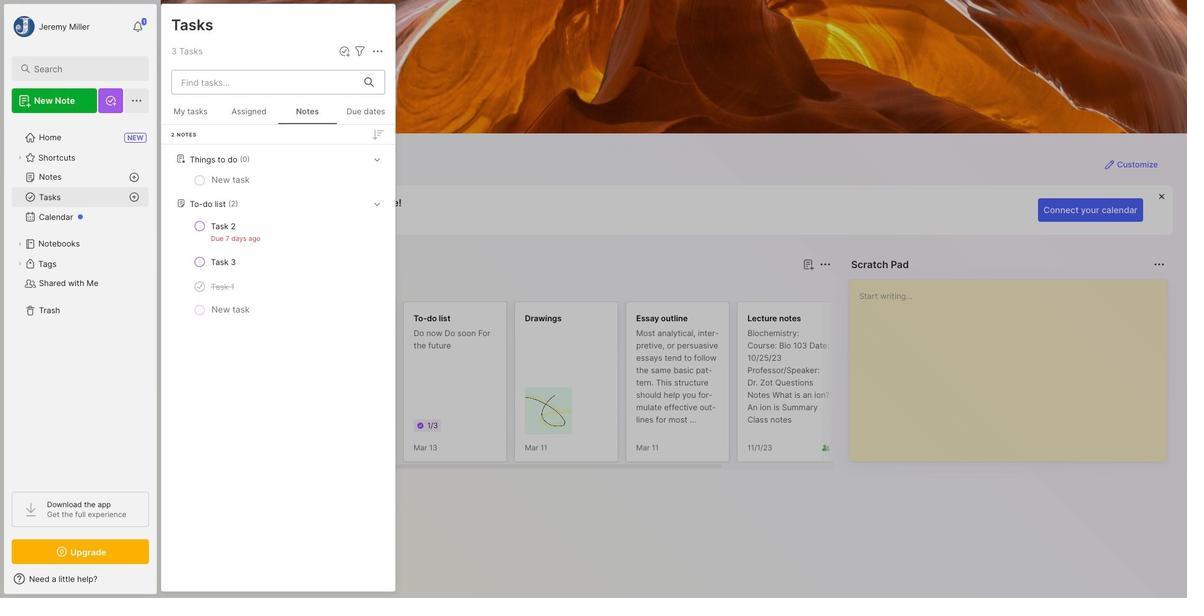 Task type: describe. For each thing, give the bounding box(es) containing it.
Account field
[[12, 14, 90, 39]]

thumbnail image
[[525, 388, 572, 435]]

filter tasks image
[[353, 44, 367, 59]]

More actions and view options field
[[367, 44, 385, 59]]

task 1 0 cell
[[211, 281, 235, 293]]

new task image
[[338, 45, 351, 58]]

3 row from the top
[[166, 276, 390, 298]]

task 2 1 cell
[[211, 220, 236, 233]]

2 row from the top
[[166, 251, 390, 273]]

none search field inside main element
[[34, 61, 138, 76]]

1 row from the top
[[166, 215, 390, 249]]

task 3 2 cell
[[211, 256, 236, 268]]

tree inside main element
[[4, 121, 156, 481]]

expand tags image
[[16, 260, 24, 268]]

Search text field
[[34, 63, 138, 75]]

collapse qa-tasks_sections_bynote_1 image
[[371, 198, 384, 210]]



Task type: vqa. For each thing, say whether or not it's contained in the screenshot.
the rightmost tab
yes



Task type: locate. For each thing, give the bounding box(es) containing it.
1 vertical spatial row
[[166, 251, 390, 273]]

click to collapse image
[[156, 576, 165, 591]]

tab
[[183, 280, 219, 294], [224, 280, 274, 294]]

2 tab from the left
[[224, 280, 274, 294]]

main element
[[0, 0, 161, 599]]

None search field
[[34, 61, 138, 76]]

expand notebooks image
[[16, 241, 24, 248]]

0 horizontal spatial tab
[[183, 280, 219, 294]]

Find tasks… text field
[[174, 72, 357, 92]]

row
[[166, 215, 390, 249], [166, 251, 390, 273], [166, 276, 390, 298]]

WHAT'S NEW field
[[4, 570, 156, 589]]

more actions and view options image
[[371, 44, 385, 59]]

Sort options field
[[371, 127, 385, 142]]

1 horizontal spatial tab
[[224, 280, 274, 294]]

row group
[[161, 125, 395, 333], [181, 302, 960, 470]]

collapse qa-tasks_sections_bynote_0 image
[[371, 153, 384, 166]]

Filter tasks field
[[353, 44, 367, 59]]

tree
[[4, 121, 156, 481]]

0 vertical spatial row
[[166, 215, 390, 249]]

2 vertical spatial row
[[166, 276, 390, 298]]

Start writing… text field
[[860, 280, 1167, 452]]

1 tab from the left
[[183, 280, 219, 294]]

tab list
[[183, 280, 829, 294]]



